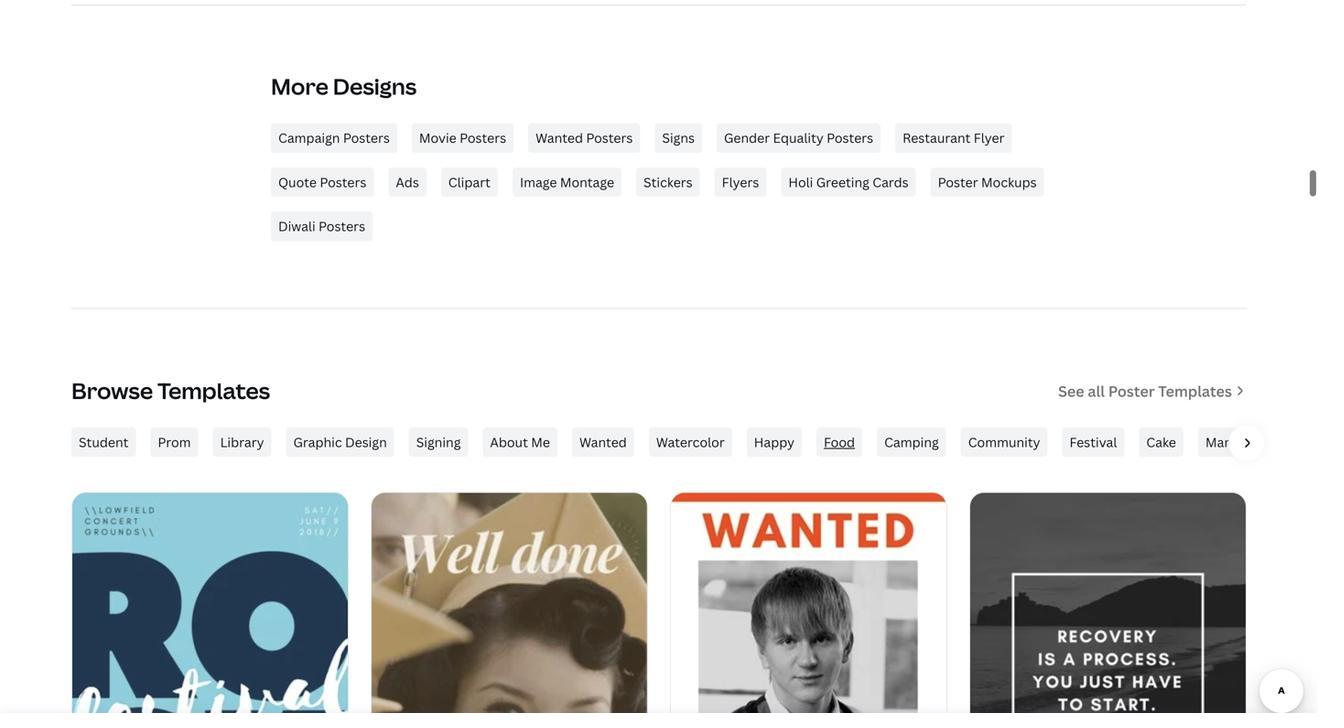 Task type: locate. For each thing, give the bounding box(es) containing it.
more
[[271, 72, 329, 101]]

stickers link
[[636, 167, 700, 197]]

graphic design
[[293, 433, 387, 451]]

movie
[[419, 129, 457, 146]]

posters down campaign posters link
[[320, 173, 367, 191]]

cards
[[873, 173, 909, 191]]

holi greeting cards link
[[781, 167, 916, 197]]

festival
[[1070, 433, 1118, 451]]

flyer
[[974, 129, 1005, 146]]

watercolor link
[[649, 427, 732, 457]]

templates up cake
[[1159, 381, 1233, 401]]

0 horizontal spatial poster
[[938, 173, 979, 191]]

wanted link
[[572, 427, 634, 457]]

camping
[[885, 433, 939, 451]]

posters right movie
[[460, 129, 507, 146]]

flyers link
[[715, 167, 767, 197]]

community
[[969, 433, 1041, 451]]

wanted for wanted posters
[[536, 129, 583, 146]]

mockups
[[982, 173, 1037, 191]]

poster down the restaurant flyer link
[[938, 173, 979, 191]]

poster
[[938, 173, 979, 191], [1109, 381, 1155, 401]]

congratulations poster image
[[372, 493, 647, 713]]

posters for campaign posters
[[343, 129, 390, 146]]

ads link
[[389, 167, 427, 197]]

image montage link
[[513, 167, 622, 197]]

posters up montage
[[586, 129, 633, 146]]

movie posters link
[[412, 123, 514, 153]]

1 vertical spatial wanted
[[580, 433, 627, 451]]

posters for diwali posters
[[319, 218, 365, 235]]

clipart link
[[441, 167, 498, 197]]

templates up library
[[158, 376, 270, 406]]

black and white poster image
[[971, 493, 1246, 713]]

1 horizontal spatial poster
[[1109, 381, 1155, 401]]

templates
[[158, 376, 270, 406], [1159, 381, 1233, 401]]

cake link
[[1140, 427, 1184, 457]]

posters up holi greeting cards
[[827, 129, 874, 146]]

student link
[[71, 427, 136, 457]]

image
[[520, 173, 557, 191]]

0 horizontal spatial templates
[[158, 376, 270, 406]]

see all poster templates link
[[1059, 379, 1247, 403]]

watercolor
[[656, 433, 725, 451]]

food link
[[817, 427, 863, 457]]

me
[[531, 433, 550, 451]]

holi
[[789, 173, 813, 191]]

library
[[220, 433, 264, 451]]

music poster image
[[72, 493, 348, 713]]

graphic
[[293, 433, 342, 451]]

wanted posters link
[[528, 123, 640, 153]]

posters
[[343, 129, 390, 146], [460, 129, 507, 146], [586, 129, 633, 146], [827, 129, 874, 146], [320, 173, 367, 191], [319, 218, 365, 235]]

posters down designs
[[343, 129, 390, 146]]

student
[[79, 433, 129, 451]]

clipart
[[449, 173, 491, 191]]

movie posters
[[419, 129, 507, 146]]

campaign posters
[[278, 129, 390, 146]]

graphic design link
[[286, 427, 394, 457]]

about
[[490, 433, 528, 451]]

quote posters
[[278, 173, 367, 191]]

diwali posters
[[278, 218, 365, 235]]

gender equality posters link
[[717, 123, 881, 153]]

see all poster templates
[[1059, 381, 1233, 401]]

wanted right me
[[580, 433, 627, 451]]

wanted
[[536, 129, 583, 146], [580, 433, 627, 451]]

holi greeting cards
[[789, 173, 909, 191]]

0 vertical spatial wanted
[[536, 129, 583, 146]]

poster right all
[[1109, 381, 1155, 401]]

quote
[[278, 173, 317, 191]]

posters right diwali
[[319, 218, 365, 235]]

wanted up image montage
[[536, 129, 583, 146]]

happy link
[[747, 427, 802, 457]]

wanted for wanted
[[580, 433, 627, 451]]

restaurant
[[903, 129, 971, 146]]

stickers
[[644, 173, 693, 191]]

wanted poster image
[[671, 493, 947, 713]]



Task type: describe. For each thing, give the bounding box(es) containing it.
see
[[1059, 381, 1085, 401]]

campaign
[[278, 129, 340, 146]]

poster mockups link
[[931, 167, 1045, 197]]

montage
[[560, 173, 614, 191]]

equality
[[773, 129, 824, 146]]

1 horizontal spatial templates
[[1159, 381, 1233, 401]]

designs
[[333, 72, 417, 101]]

library link
[[213, 427, 271, 457]]

posters for movie posters
[[460, 129, 507, 146]]

gender equality posters
[[724, 129, 874, 146]]

quote posters link
[[271, 167, 374, 197]]

signs
[[662, 129, 695, 146]]

posters for quote posters
[[320, 173, 367, 191]]

posters for wanted posters
[[586, 129, 633, 146]]

gender
[[724, 129, 770, 146]]

more designs
[[271, 72, 417, 101]]

greeting
[[817, 173, 870, 191]]

about me link
[[483, 427, 558, 457]]

campaign posters link
[[271, 123, 397, 153]]

poster mockups
[[938, 173, 1037, 191]]

image montage
[[520, 173, 614, 191]]

community link
[[961, 427, 1048, 457]]

mandala link
[[1199, 427, 1266, 457]]

cake
[[1147, 433, 1177, 451]]

ads
[[396, 173, 419, 191]]

browse templates
[[71, 376, 270, 406]]

prom
[[158, 433, 191, 451]]

signs link
[[655, 123, 702, 153]]

mandala
[[1206, 433, 1259, 451]]

diwali
[[278, 218, 316, 235]]

happy
[[754, 433, 795, 451]]

all
[[1088, 381, 1105, 401]]

diwali posters link
[[271, 212, 373, 241]]

signing link
[[409, 427, 468, 457]]

signing
[[416, 433, 461, 451]]

flyers
[[722, 173, 759, 191]]

about me
[[490, 433, 550, 451]]

festival link
[[1063, 427, 1125, 457]]

prom link
[[151, 427, 198, 457]]

camping link
[[877, 427, 947, 457]]

restaurant flyer link
[[896, 123, 1012, 153]]

design
[[345, 433, 387, 451]]

food
[[824, 433, 855, 451]]

wanted posters
[[536, 129, 633, 146]]

browse
[[71, 376, 153, 406]]

restaurant flyer
[[903, 129, 1005, 146]]

0 vertical spatial poster
[[938, 173, 979, 191]]

1 vertical spatial poster
[[1109, 381, 1155, 401]]



Task type: vqa. For each thing, say whether or not it's contained in the screenshot.
Diwali Posters
yes



